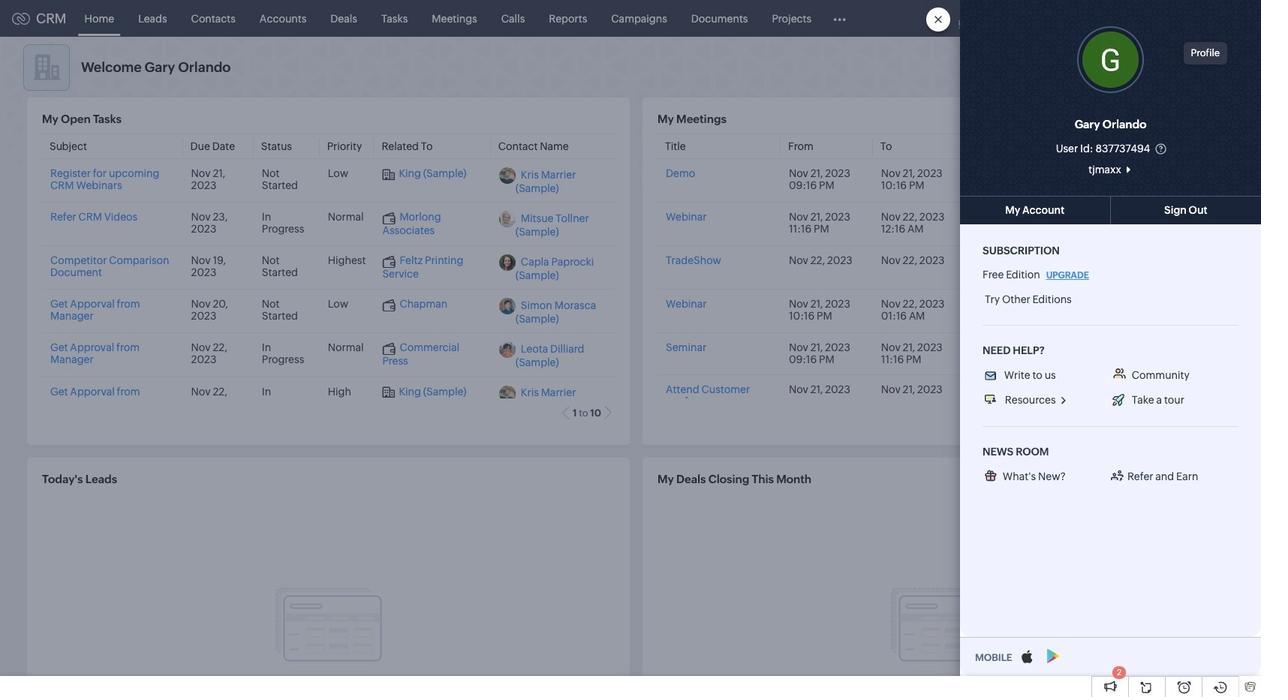 Task type: locate. For each thing, give the bounding box(es) containing it.
profile image
[[1194, 6, 1218, 30]]

None field
[[1022, 162, 1200, 177]]

calendar image
[[1102, 12, 1115, 24]]

profile pic image
[[1078, 26, 1144, 93]]



Task type: describe. For each thing, give the bounding box(es) containing it.
search image
[[1072, 12, 1084, 25]]

logo image
[[12, 12, 30, 24]]

create menu image
[[1035, 9, 1054, 27]]

create menu element
[[1026, 0, 1063, 36]]

search element
[[1063, 0, 1093, 37]]

profile element
[[1185, 0, 1227, 36]]



